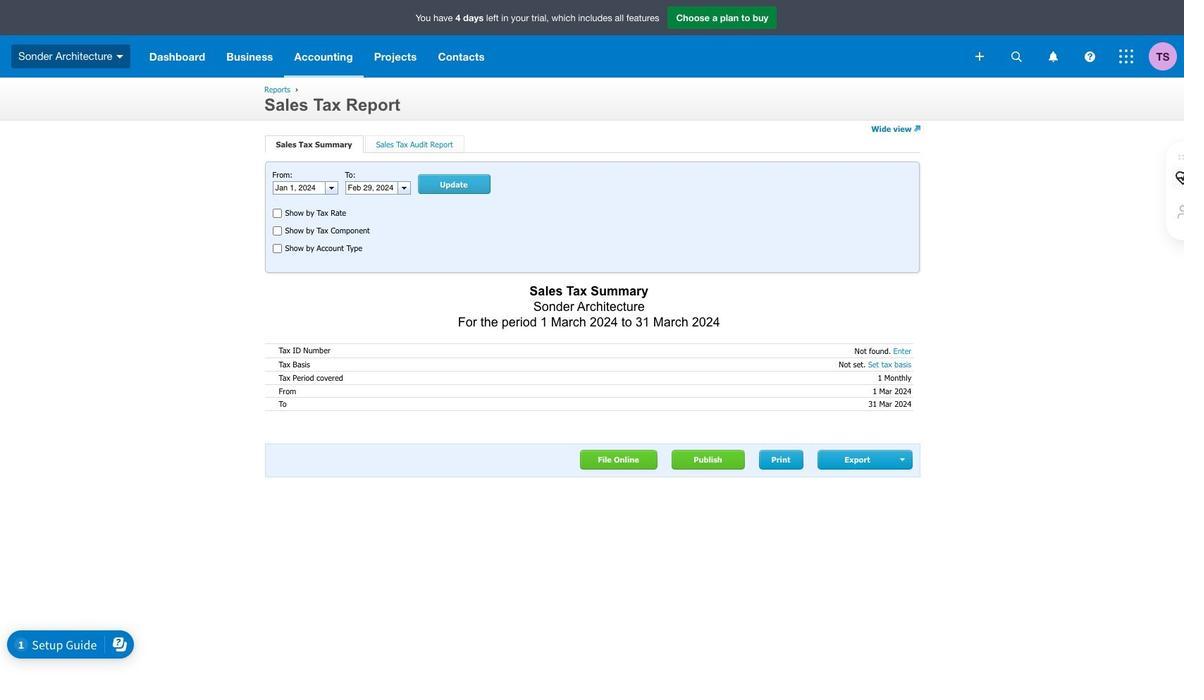 Task type: describe. For each thing, give the bounding box(es) containing it.
1 svg image from the left
[[1049, 51, 1058, 62]]

export options... image
[[901, 458, 907, 461]]



Task type: vqa. For each thing, say whether or not it's contained in the screenshot.
svg icon
yes



Task type: locate. For each thing, give the bounding box(es) containing it.
2 svg image from the left
[[1085, 51, 1096, 62]]

0 horizontal spatial svg image
[[1049, 51, 1058, 62]]

banner
[[0, 0, 1185, 78]]

None checkbox
[[273, 244, 282, 253]]

svg image
[[1049, 51, 1058, 62], [1085, 51, 1096, 62]]

svg image
[[1120, 49, 1134, 63], [1012, 51, 1022, 62], [976, 52, 984, 61], [116, 55, 123, 58]]

1 horizontal spatial svg image
[[1085, 51, 1096, 62]]

None checkbox
[[273, 209, 282, 218], [273, 226, 282, 236], [273, 209, 282, 218], [273, 226, 282, 236]]

None text field
[[273, 182, 325, 194], [346, 182, 397, 194], [273, 182, 325, 194], [346, 182, 397, 194]]



